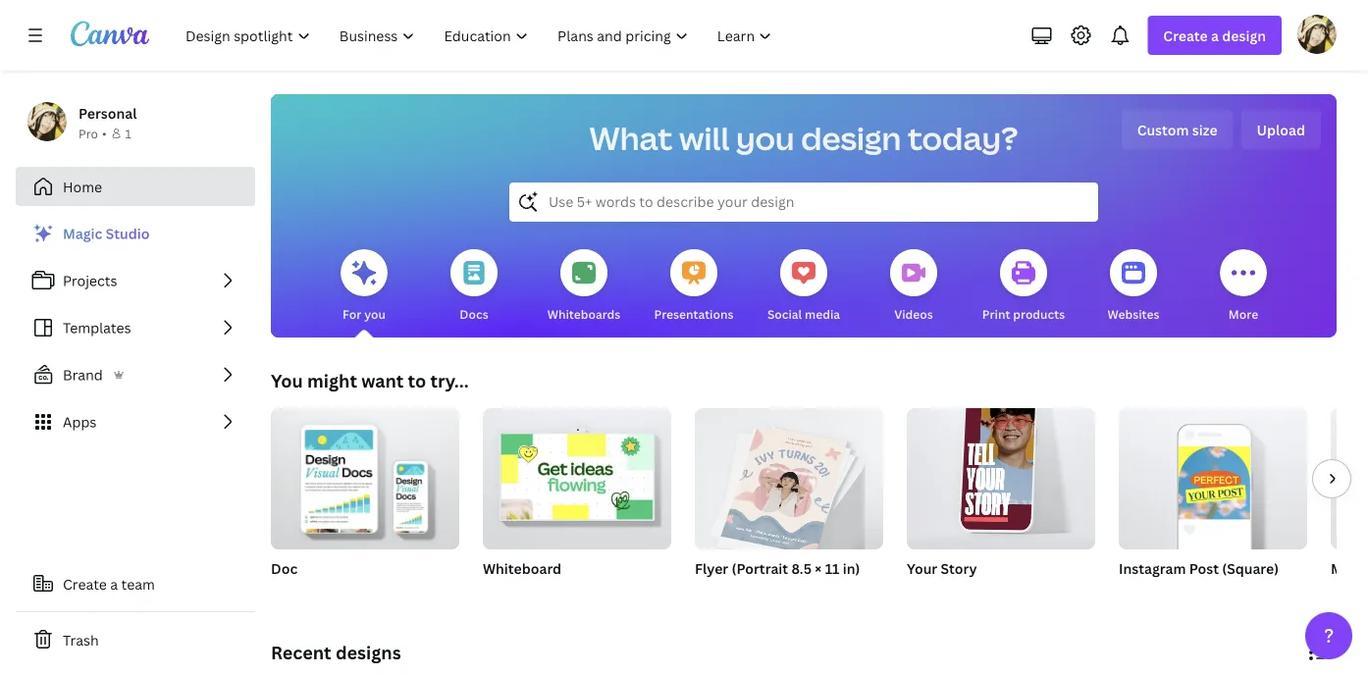 Task type: locate. For each thing, give the bounding box(es) containing it.
list
[[16, 214, 255, 442]]

1 horizontal spatial 1080
[[1120, 585, 1149, 601]]

a inside create a team button
[[110, 575, 118, 594]]

group for doc
[[271, 401, 460, 550]]

videos button
[[891, 236, 938, 338]]

print
[[983, 306, 1011, 322]]

a for design
[[1212, 26, 1220, 45]]

create
[[1164, 26, 1209, 45], [63, 575, 107, 594]]

1 vertical spatial design
[[802, 117, 902, 160]]

1 vertical spatial create
[[63, 575, 107, 594]]

1 vertical spatial a
[[110, 575, 118, 594]]

your
[[907, 559, 938, 578]]

2 horizontal spatial ×
[[1152, 585, 1158, 601]]

top level navigation element
[[173, 16, 789, 55]]

create inside dropdown button
[[1164, 26, 1209, 45]]

will
[[680, 117, 730, 160]]

doc group
[[271, 401, 460, 603]]

× left the 1920
[[940, 585, 946, 601]]

design left stephanie aranda icon
[[1223, 26, 1267, 45]]

2 horizontal spatial 1080
[[1161, 585, 1190, 601]]

you right for
[[365, 306, 386, 322]]

1 horizontal spatial design
[[1223, 26, 1267, 45]]

custom size button
[[1122, 110, 1234, 149]]

more
[[1229, 306, 1259, 322]]

create a design
[[1164, 26, 1267, 45]]

× left 11
[[815, 559, 822, 578]]

None search field
[[510, 183, 1099, 222]]

a inside create a design dropdown button
[[1212, 26, 1220, 45]]

personal
[[79, 104, 137, 122]]

px
[[980, 585, 993, 601], [1193, 585, 1207, 601]]

0 horizontal spatial a
[[110, 575, 118, 594]]

0 horizontal spatial px
[[980, 585, 993, 601]]

1 px from the left
[[980, 585, 993, 601]]

whiteboard group
[[483, 401, 672, 603]]

whiteboards
[[548, 306, 621, 322]]

upload button
[[1242, 110, 1322, 149]]

what
[[590, 117, 673, 160]]

a
[[1212, 26, 1220, 45], [110, 575, 118, 594]]

0 horizontal spatial create
[[63, 575, 107, 594]]

pro
[[79, 125, 98, 141]]

0 vertical spatial a
[[1212, 26, 1220, 45]]

3 1080 from the left
[[1161, 585, 1190, 601]]

apps
[[63, 413, 97, 432]]

custom size
[[1138, 120, 1218, 139]]

px inside the instagram post (square) 1080 × 1080 px
[[1193, 585, 1207, 601]]

create left team
[[63, 575, 107, 594]]

you
[[736, 117, 795, 160], [365, 306, 386, 322]]

0 horizontal spatial 1080
[[907, 585, 937, 601]]

websites button
[[1108, 236, 1160, 338]]

presentations button
[[655, 236, 734, 338]]

×
[[815, 559, 822, 578], [940, 585, 946, 601], [1152, 585, 1158, 601]]

1920
[[948, 585, 977, 601]]

a for team
[[110, 575, 118, 594]]

× inside group
[[815, 559, 822, 578]]

docs button
[[451, 236, 498, 338]]

social media button
[[768, 236, 841, 338]]

px right the 1920
[[980, 585, 993, 601]]

1 horizontal spatial a
[[1212, 26, 1220, 45]]

group
[[907, 397, 1096, 550], [271, 401, 460, 550], [483, 401, 672, 550], [695, 401, 884, 556], [1120, 401, 1308, 550], [1332, 409, 1369, 550]]

design
[[1223, 26, 1267, 45], [802, 117, 902, 160]]

projects link
[[16, 261, 255, 301]]

trash
[[63, 631, 99, 650]]

trash link
[[16, 621, 255, 660]]

projects
[[63, 272, 117, 290]]

brand
[[63, 366, 103, 384]]

custom
[[1138, 120, 1190, 139]]

whiteboard unlimited
[[483, 559, 562, 601]]

1080
[[907, 585, 937, 601], [1120, 585, 1149, 601], [1161, 585, 1190, 601]]

1 horizontal spatial create
[[1164, 26, 1209, 45]]

11
[[826, 559, 840, 578]]

0 vertical spatial you
[[736, 117, 795, 160]]

size
[[1193, 120, 1218, 139]]

media
[[805, 306, 841, 322]]

for you button
[[341, 236, 388, 338]]

1080 inside your story 1080 × 1920 px
[[907, 585, 937, 601]]

px inside your story 1080 × 1920 px
[[980, 585, 993, 601]]

designs
[[336, 641, 401, 665]]

a left team
[[110, 575, 118, 594]]

× inside your story 1080 × 1920 px
[[940, 585, 946, 601]]

px down post
[[1193, 585, 1207, 601]]

stephanie aranda image
[[1298, 14, 1338, 54]]

1 horizontal spatial ×
[[940, 585, 946, 601]]

× down instagram
[[1152, 585, 1158, 601]]

1 horizontal spatial you
[[736, 117, 795, 160]]

0 vertical spatial create
[[1164, 26, 1209, 45]]

2 px from the left
[[1193, 585, 1207, 601]]

0 vertical spatial design
[[1223, 26, 1267, 45]]

a up 'size'
[[1212, 26, 1220, 45]]

1 1080 from the left
[[907, 585, 937, 601]]

you right "will"
[[736, 117, 795, 160]]

brand link
[[16, 356, 255, 395]]

doc
[[271, 559, 298, 578]]

1080 × 1920 px button
[[907, 583, 1013, 603]]

group for mobil
[[1332, 409, 1369, 550]]

1 vertical spatial you
[[365, 306, 386, 322]]

list containing magic studio
[[16, 214, 255, 442]]

websites
[[1108, 306, 1160, 322]]

1 horizontal spatial px
[[1193, 585, 1207, 601]]

create inside button
[[63, 575, 107, 594]]

might
[[307, 369, 357, 393]]

× for 1080
[[940, 585, 946, 601]]

1
[[125, 125, 131, 141]]

8.5
[[792, 559, 812, 578]]

create up custom size
[[1164, 26, 1209, 45]]

0 horizontal spatial you
[[365, 306, 386, 322]]

design up search search field
[[802, 117, 902, 160]]

create a team button
[[16, 565, 255, 604]]

you inside button
[[365, 306, 386, 322]]

instagram post (square) group
[[1120, 401, 1308, 603]]

1080 × 1080 px button
[[1120, 583, 1226, 603]]

0 horizontal spatial ×
[[815, 559, 822, 578]]

flyer
[[695, 559, 729, 578]]

story
[[941, 559, 978, 578]]

Search search field
[[549, 184, 1060, 221]]

home link
[[16, 167, 255, 206]]

0 horizontal spatial design
[[802, 117, 902, 160]]



Task type: vqa. For each thing, say whether or not it's contained in the screenshot.
forest
no



Task type: describe. For each thing, give the bounding box(es) containing it.
templates link
[[16, 308, 255, 348]]

flyer (portrait 8.5 × 11 in)
[[695, 559, 861, 578]]

2 1080 from the left
[[1120, 585, 1149, 601]]

home
[[63, 177, 102, 196]]

to
[[408, 369, 426, 393]]

group for your story
[[907, 397, 1096, 550]]

whiteboards button
[[548, 236, 621, 338]]

post
[[1190, 559, 1220, 578]]

recent
[[271, 641, 332, 665]]

create for create a design
[[1164, 26, 1209, 45]]

group for whiteboard
[[483, 401, 672, 550]]

flyer (portrait 8.5 × 11 in) group
[[695, 401, 884, 603]]

presentations
[[655, 306, 734, 322]]

group for instagram post (square)
[[1120, 401, 1308, 550]]

you might want to try...
[[271, 369, 469, 393]]

today?
[[908, 117, 1019, 160]]

more button
[[1221, 236, 1268, 338]]

for you
[[343, 306, 386, 322]]

magic studio link
[[16, 214, 255, 253]]

mobile video group
[[1332, 409, 1369, 603]]

instagram
[[1120, 559, 1187, 578]]

what will you design today?
[[590, 117, 1019, 160]]

templates
[[63, 319, 131, 337]]

create for create a team
[[63, 575, 107, 594]]

(portrait
[[732, 559, 789, 578]]

pro •
[[79, 125, 107, 141]]

unlimited
[[483, 585, 539, 601]]

docs
[[460, 306, 489, 322]]

create a design button
[[1148, 16, 1283, 55]]

try...
[[431, 369, 469, 393]]

(square)
[[1223, 559, 1280, 578]]

in)
[[843, 559, 861, 578]]

for
[[343, 306, 362, 322]]

create a team
[[63, 575, 155, 594]]

your story 1080 × 1920 px
[[907, 559, 993, 601]]

•
[[102, 125, 107, 141]]

videos
[[895, 306, 934, 322]]

social
[[768, 306, 803, 322]]

print products
[[983, 306, 1066, 322]]

magic studio
[[63, 224, 150, 243]]

mobil
[[1332, 559, 1369, 578]]

× for 8.5
[[815, 559, 822, 578]]

instagram post (square) 1080 × 1080 px
[[1120, 559, 1280, 601]]

× inside the instagram post (square) 1080 × 1080 px
[[1152, 585, 1158, 601]]

team
[[121, 575, 155, 594]]

recent designs
[[271, 641, 401, 665]]

upload
[[1258, 120, 1306, 139]]

studio
[[106, 224, 150, 243]]

products
[[1014, 306, 1066, 322]]

magic
[[63, 224, 102, 243]]

design inside dropdown button
[[1223, 26, 1267, 45]]

apps link
[[16, 403, 255, 442]]

print products button
[[983, 236, 1066, 338]]

social media
[[768, 306, 841, 322]]

group for flyer (portrait 8.5 × 11 in)
[[695, 401, 884, 556]]

you
[[271, 369, 303, 393]]

want
[[362, 369, 404, 393]]

your story group
[[907, 397, 1096, 603]]

whiteboard
[[483, 559, 562, 578]]



